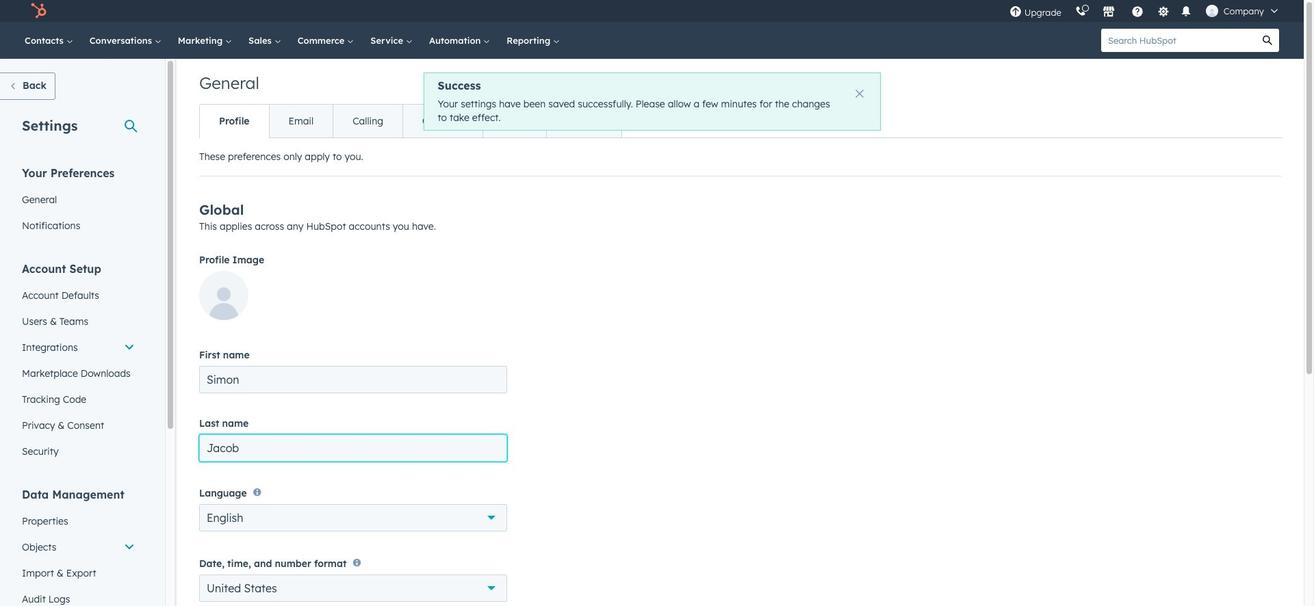 Task type: describe. For each thing, give the bounding box(es) containing it.
close image
[[855, 90, 864, 98]]

jacob simon image
[[1206, 5, 1218, 17]]

your preferences element
[[14, 166, 143, 239]]

data management element
[[14, 487, 143, 607]]



Task type: locate. For each thing, give the bounding box(es) containing it.
navigation
[[199, 104, 622, 138]]

None text field
[[199, 366, 507, 394]]

menu
[[1003, 0, 1288, 22]]

alert
[[423, 73, 881, 131]]

None text field
[[199, 435, 507, 462]]

marketplaces image
[[1103, 6, 1115, 18]]

Search HubSpot search field
[[1102, 29, 1256, 52]]

account setup element
[[14, 262, 143, 465]]



Task type: vqa. For each thing, say whether or not it's contained in the screenshot.
"Data Management" ELEMENT
yes



